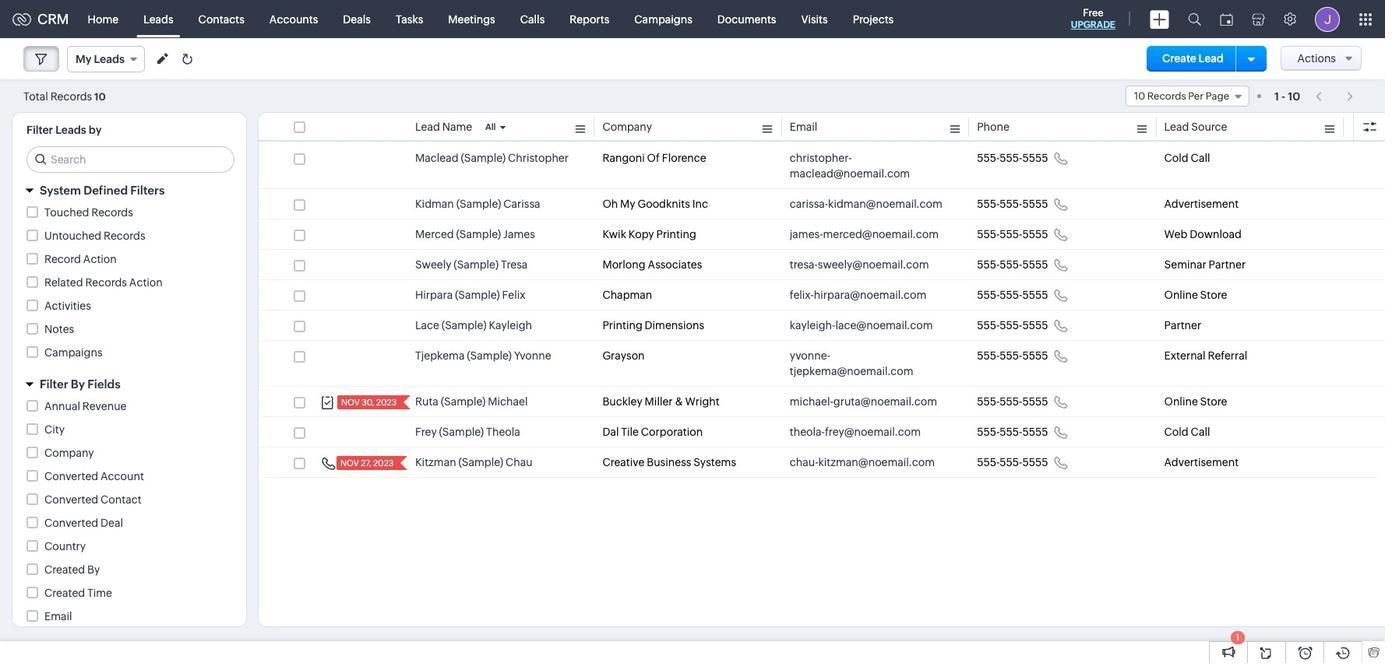 Task type: vqa. For each thing, say whether or not it's contained in the screenshot.
Oh My Goodknits Inc
yes



Task type: locate. For each thing, give the bounding box(es) containing it.
2 online from the top
[[1165, 396, 1198, 408]]

2 horizontal spatial lead
[[1199, 52, 1224, 65]]

printing up grayson
[[603, 319, 643, 332]]

1 - 10
[[1275, 90, 1301, 102]]

call down the lead source
[[1191, 152, 1210, 164]]

store for michael-gruta@noemail.com
[[1200, 396, 1227, 408]]

referral
[[1208, 350, 1248, 362]]

7 5555 from the top
[[1023, 350, 1048, 362]]

0 horizontal spatial campaigns
[[44, 347, 102, 359]]

0 horizontal spatial printing
[[603, 319, 643, 332]]

create
[[1163, 52, 1197, 65]]

My Leads field
[[67, 46, 145, 72]]

inc
[[692, 198, 708, 210]]

1 horizontal spatial by
[[87, 564, 100, 577]]

7 555-555-5555 from the top
[[977, 350, 1048, 362]]

2 call from the top
[[1191, 426, 1210, 439]]

0 vertical spatial printing
[[656, 228, 696, 241]]

nov 27, 2023
[[341, 459, 394, 468]]

kidman
[[415, 198, 454, 210]]

0 vertical spatial cold
[[1165, 152, 1189, 164]]

online store for hirpara@noemail.com
[[1165, 289, 1227, 302]]

online down external
[[1165, 396, 1198, 408]]

2 vertical spatial leads
[[55, 124, 86, 136]]

1 vertical spatial call
[[1191, 426, 1210, 439]]

2 converted from the top
[[44, 494, 98, 506]]

lead left name
[[415, 121, 440, 133]]

10 right -
[[1288, 90, 1301, 102]]

555-555-5555 for chau-kitzman@noemail.com
[[977, 457, 1048, 469]]

leads left by
[[55, 124, 86, 136]]

2 555-555-5555 from the top
[[977, 198, 1048, 210]]

logo image
[[12, 13, 31, 25]]

1 horizontal spatial my
[[620, 198, 635, 210]]

(sample) for theola
[[439, 426, 484, 439]]

(sample) inside "link"
[[458, 457, 503, 469]]

1 vertical spatial created
[[44, 588, 85, 600]]

maclead@noemail.com
[[790, 168, 910, 180]]

(sample) down lace (sample) kayleigh
[[467, 350, 512, 362]]

0 horizontal spatial email
[[44, 611, 72, 623]]

records for untouched
[[104, 230, 145, 242]]

1 horizontal spatial leads
[[94, 53, 125, 65]]

0 vertical spatial 1
[[1275, 90, 1279, 102]]

visits link
[[789, 0, 840, 38]]

10 inside the total records 10
[[94, 91, 106, 102]]

1 vertical spatial advertisement
[[1165, 457, 1239, 469]]

2023 right the 30,
[[376, 398, 397, 408]]

0 vertical spatial converted
[[44, 471, 98, 483]]

per
[[1188, 90, 1204, 102]]

dal tile corporation
[[603, 426, 703, 439]]

1 vertical spatial online store
[[1165, 396, 1227, 408]]

maclead (sample) christopher
[[415, 152, 569, 164]]

10 Records Per Page field
[[1126, 86, 1250, 107]]

frey@noemail.com
[[825, 426, 921, 439]]

my right oh
[[620, 198, 635, 210]]

city
[[44, 424, 65, 436]]

defined
[[84, 184, 128, 197]]

555-555-5555 for michael-gruta@noemail.com
[[977, 396, 1048, 408]]

create lead button
[[1147, 46, 1239, 72]]

(sample) down all
[[461, 152, 506, 164]]

created down 'country'
[[44, 564, 85, 577]]

1 advertisement from the top
[[1165, 198, 1239, 210]]

meetings link
[[436, 0, 508, 38]]

records inside field
[[1148, 90, 1186, 102]]

0 vertical spatial by
[[71, 378, 85, 391]]

call down external referral
[[1191, 426, 1210, 439]]

1 horizontal spatial company
[[603, 121, 652, 133]]

2 5555 from the top
[[1023, 198, 1048, 210]]

0 vertical spatial online
[[1165, 289, 1198, 302]]

1 vertical spatial online
[[1165, 396, 1198, 408]]

leads down home
[[94, 53, 125, 65]]

campaigns down notes
[[44, 347, 102, 359]]

3 5555 from the top
[[1023, 228, 1048, 241]]

merced (sample) james
[[415, 228, 535, 241]]

1 vertical spatial nov
[[341, 459, 359, 468]]

0 vertical spatial filter
[[26, 124, 53, 136]]

country
[[44, 541, 86, 553]]

store down external referral
[[1200, 396, 1227, 408]]

2 created from the top
[[44, 588, 85, 600]]

1 vertical spatial my
[[620, 198, 635, 210]]

records for touched
[[91, 206, 133, 219]]

external referral
[[1165, 350, 1248, 362]]

1 vertical spatial converted
[[44, 494, 98, 506]]

1 vertical spatial by
[[87, 564, 100, 577]]

555-555-5555 for theola-frey@noemail.com
[[977, 426, 1048, 439]]

8 5555 from the top
[[1023, 396, 1048, 408]]

page
[[1206, 90, 1230, 102]]

call for christopher- maclead@noemail.com
[[1191, 152, 1210, 164]]

email up christopher-
[[790, 121, 818, 133]]

0 horizontal spatial partner
[[1165, 319, 1202, 332]]

9 5555 from the top
[[1023, 426, 1048, 439]]

(sample) up lace (sample) kayleigh
[[455, 289, 500, 302]]

5 555-555-5555 from the top
[[977, 289, 1048, 302]]

leads link
[[131, 0, 186, 38]]

2023 for kitzman (sample) chau
[[373, 459, 394, 468]]

5555 for michael-gruta@noemail.com
[[1023, 396, 1048, 408]]

tresa
[[501, 259, 528, 271]]

felix
[[502, 289, 526, 302]]

online store
[[1165, 289, 1227, 302], [1165, 396, 1227, 408]]

10 555-555-5555 from the top
[[977, 457, 1048, 469]]

1 horizontal spatial email
[[790, 121, 818, 133]]

profile image
[[1315, 7, 1340, 32]]

0 vertical spatial cold call
[[1165, 152, 1210, 164]]

2 online store from the top
[[1165, 396, 1227, 408]]

(sample) for james
[[456, 228, 501, 241]]

cold call for christopher- maclead@noemail.com
[[1165, 152, 1210, 164]]

(sample) for felix
[[455, 289, 500, 302]]

1 store from the top
[[1200, 289, 1227, 302]]

printing up associates
[[656, 228, 696, 241]]

1 created from the top
[[44, 564, 85, 577]]

0 vertical spatial action
[[83, 253, 117, 266]]

navigation
[[1308, 85, 1362, 108]]

by up annual revenue at the bottom left of page
[[71, 378, 85, 391]]

0 horizontal spatial leads
[[55, 124, 86, 136]]

0 horizontal spatial my
[[76, 53, 91, 65]]

(sample) for michael
[[441, 396, 486, 408]]

4 5555 from the top
[[1023, 259, 1048, 271]]

0 horizontal spatial 1
[[1236, 633, 1240, 643]]

filter by fields button
[[12, 371, 246, 398]]

michael-gruta@noemail.com link
[[790, 394, 937, 410]]

(sample) for tresa
[[454, 259, 499, 271]]

1 5555 from the top
[[1023, 152, 1048, 164]]

deals link
[[331, 0, 383, 38]]

records left per
[[1148, 90, 1186, 102]]

filter up the annual
[[40, 378, 68, 391]]

1
[[1275, 90, 1279, 102], [1236, 633, 1240, 643]]

8 555-555-5555 from the top
[[977, 396, 1048, 408]]

&
[[675, 396, 683, 408]]

store
[[1200, 289, 1227, 302], [1200, 396, 1227, 408]]

meetings
[[448, 13, 495, 25]]

projects link
[[840, 0, 906, 38]]

10 for total records 10
[[94, 91, 106, 102]]

2 vertical spatial converted
[[44, 517, 98, 530]]

time
[[87, 588, 112, 600]]

(sample) for carissa
[[456, 198, 501, 210]]

cold for theola-frey@noemail.com
[[1165, 426, 1189, 439]]

merced (sample) james link
[[415, 227, 535, 242]]

creative business systems
[[603, 457, 736, 469]]

converted up the converted deal at bottom left
[[44, 494, 98, 506]]

1 vertical spatial 2023
[[373, 459, 394, 468]]

cold call
[[1165, 152, 1210, 164], [1165, 426, 1210, 439]]

created
[[44, 564, 85, 577], [44, 588, 85, 600]]

ruta (sample) michael link
[[415, 394, 528, 410]]

1 vertical spatial cold
[[1165, 426, 1189, 439]]

converted for converted contact
[[44, 494, 98, 506]]

1 vertical spatial leads
[[94, 53, 125, 65]]

nov left 27,
[[341, 459, 359, 468]]

(sample) down hirpara (sample) felix
[[442, 319, 487, 332]]

tile
[[621, 426, 639, 439]]

cold call down external
[[1165, 426, 1210, 439]]

cold down external
[[1165, 426, 1189, 439]]

carissa-kidman@noemail.com link
[[790, 196, 943, 212]]

(sample) down kidman (sample) carissa link
[[456, 228, 501, 241]]

cold down the lead source
[[1165, 152, 1189, 164]]

kidman (sample) carissa
[[415, 198, 540, 210]]

lead down 10 records per page
[[1165, 121, 1189, 133]]

0 vertical spatial created
[[44, 564, 85, 577]]

search element
[[1179, 0, 1211, 38]]

records down touched records
[[104, 230, 145, 242]]

converted up 'country'
[[44, 517, 98, 530]]

0 horizontal spatial company
[[44, 447, 94, 460]]

leads inside field
[[94, 53, 125, 65]]

1 online store from the top
[[1165, 289, 1227, 302]]

(sample) up the merced (sample) james link
[[456, 198, 501, 210]]

5555
[[1023, 152, 1048, 164], [1023, 198, 1048, 210], [1023, 228, 1048, 241], [1023, 259, 1048, 271], [1023, 289, 1048, 302], [1023, 319, 1048, 332], [1023, 350, 1048, 362], [1023, 396, 1048, 408], [1023, 426, 1048, 439], [1023, 457, 1048, 469]]

advertisement for kitzman@noemail.com
[[1165, 457, 1239, 469]]

1 vertical spatial store
[[1200, 396, 1227, 408]]

leads for filter leads by
[[55, 124, 86, 136]]

(sample) for chau
[[458, 457, 503, 469]]

by inside filter by fields dropdown button
[[71, 378, 85, 391]]

row group containing maclead (sample) christopher
[[259, 143, 1385, 478]]

1 cold from the top
[[1165, 152, 1189, 164]]

store down 'seminar partner'
[[1200, 289, 1227, 302]]

1 horizontal spatial 10
[[1134, 90, 1146, 102]]

partner down download
[[1209, 259, 1246, 271]]

online store down 'seminar partner'
[[1165, 289, 1227, 302]]

buckley
[[603, 396, 643, 408]]

carissa-
[[790, 198, 828, 210]]

campaigns right reports
[[634, 13, 693, 25]]

1 online from the top
[[1165, 289, 1198, 302]]

kayleigh
[[489, 319, 532, 332]]

1 for 1 - 10
[[1275, 90, 1279, 102]]

company up rangoni
[[603, 121, 652, 133]]

2023 right 27,
[[373, 459, 394, 468]]

filter inside dropdown button
[[40, 378, 68, 391]]

0 horizontal spatial 10
[[94, 91, 106, 102]]

10 5555 from the top
[[1023, 457, 1048, 469]]

records up filter leads by
[[50, 90, 92, 102]]

corporation
[[641, 426, 703, 439]]

lead right create
[[1199, 52, 1224, 65]]

6 555-555-5555 from the top
[[977, 319, 1048, 332]]

converted up the converted contact
[[44, 471, 98, 483]]

converted account
[[44, 471, 144, 483]]

kitzman (sample) chau link
[[415, 455, 533, 471]]

morlong associates
[[603, 259, 702, 271]]

1 555-555-5555 from the top
[[977, 152, 1048, 164]]

0 vertical spatial my
[[76, 53, 91, 65]]

0 vertical spatial call
[[1191, 152, 1210, 164]]

deals
[[343, 13, 371, 25]]

chau-kitzman@noemail.com
[[790, 457, 935, 469]]

5 5555 from the top
[[1023, 289, 1048, 302]]

leads right the home link
[[143, 13, 173, 25]]

company down city
[[44, 447, 94, 460]]

10 left per
[[1134, 90, 1146, 102]]

company
[[603, 121, 652, 133], [44, 447, 94, 460]]

1 horizontal spatial action
[[129, 277, 163, 289]]

0 horizontal spatial action
[[83, 253, 117, 266]]

lead name
[[415, 121, 472, 133]]

system defined filters button
[[12, 177, 246, 204]]

1 horizontal spatial lead
[[1165, 121, 1189, 133]]

tjepkema (sample) yvonne link
[[415, 348, 551, 364]]

online down seminar
[[1165, 289, 1198, 302]]

0 vertical spatial partner
[[1209, 259, 1246, 271]]

0 horizontal spatial by
[[71, 378, 85, 391]]

5555 for christopher- maclead@noemail.com
[[1023, 152, 1048, 164]]

action down untouched records at the top left
[[129, 277, 163, 289]]

(sample) down ruta (sample) michael link
[[439, 426, 484, 439]]

by up time
[[87, 564, 100, 577]]

hirpara
[[415, 289, 453, 302]]

records down record action on the top left of the page
[[85, 277, 127, 289]]

0 vertical spatial advertisement
[[1165, 198, 1239, 210]]

related
[[44, 277, 83, 289]]

florence
[[662, 152, 706, 164]]

nov 30, 2023
[[341, 398, 397, 408]]

records down defined at the left top
[[91, 206, 133, 219]]

2 cold from the top
[[1165, 426, 1189, 439]]

-
[[1282, 90, 1286, 102]]

0 horizontal spatial lead
[[415, 121, 440, 133]]

filter down total
[[26, 124, 53, 136]]

leads for my leads
[[94, 53, 125, 65]]

2 horizontal spatial 10
[[1288, 90, 1301, 102]]

10 up by
[[94, 91, 106, 102]]

1 converted from the top
[[44, 471, 98, 483]]

michael
[[488, 396, 528, 408]]

email down created time
[[44, 611, 72, 623]]

row group
[[259, 143, 1385, 478]]

3 555-555-5555 from the top
[[977, 228, 1048, 241]]

my up the total records 10
[[76, 53, 91, 65]]

created down created by
[[44, 588, 85, 600]]

1 vertical spatial 1
[[1236, 633, 1240, 643]]

1 vertical spatial action
[[129, 277, 163, 289]]

create menu image
[[1150, 10, 1170, 28]]

0 vertical spatial store
[[1200, 289, 1227, 302]]

1 horizontal spatial campaigns
[[634, 13, 693, 25]]

james
[[503, 228, 535, 241]]

1 vertical spatial printing
[[603, 319, 643, 332]]

online store down external referral
[[1165, 396, 1227, 408]]

1 vertical spatial cold call
[[1165, 426, 1210, 439]]

nov
[[341, 398, 360, 408], [341, 459, 359, 468]]

filter by fields
[[40, 378, 120, 391]]

(sample) up frey (sample) theola
[[441, 396, 486, 408]]

1 vertical spatial company
[[44, 447, 94, 460]]

1 horizontal spatial 1
[[1275, 90, 1279, 102]]

1 cold call from the top
[[1165, 152, 1210, 164]]

creative
[[603, 457, 645, 469]]

campaigns
[[634, 13, 693, 25], [44, 347, 102, 359]]

kitzman@noemail.com
[[819, 457, 935, 469]]

records
[[50, 90, 92, 102], [1148, 90, 1186, 102], [91, 206, 133, 219], [104, 230, 145, 242], [85, 277, 127, 289]]

0 vertical spatial online store
[[1165, 289, 1227, 302]]

2 store from the top
[[1200, 396, 1227, 408]]

1 vertical spatial filter
[[40, 378, 68, 391]]

free upgrade
[[1071, 7, 1116, 30]]

nov left the 30,
[[341, 398, 360, 408]]

felix-hirpara@noemail.com link
[[790, 288, 927, 303]]

2 cold call from the top
[[1165, 426, 1210, 439]]

4 555-555-5555 from the top
[[977, 259, 1048, 271]]

0 vertical spatial company
[[603, 121, 652, 133]]

0 vertical spatial campaigns
[[634, 13, 693, 25]]

5555 for tresa-sweely@noemail.com
[[1023, 259, 1048, 271]]

0 vertical spatial nov
[[341, 398, 360, 408]]

555-555-5555 for felix-hirpara@noemail.com
[[977, 289, 1048, 302]]

search image
[[1188, 12, 1201, 26]]

(sample) down frey (sample) theola link
[[458, 457, 503, 469]]

(sample) down 'merced (sample) james'
[[454, 259, 499, 271]]

partner up external
[[1165, 319, 1202, 332]]

yvonne- tjepkema@noemail.com
[[790, 350, 914, 378]]

5555 for carissa-kidman@noemail.com
[[1023, 198, 1048, 210]]

cold call down the lead source
[[1165, 152, 1210, 164]]

filter
[[26, 124, 53, 136], [40, 378, 68, 391]]

555-555-5555 for yvonne- tjepkema@noemail.com
[[977, 350, 1048, 362]]

2 horizontal spatial leads
[[143, 13, 173, 25]]

3 converted from the top
[[44, 517, 98, 530]]

2 advertisement from the top
[[1165, 457, 1239, 469]]

calendar image
[[1220, 13, 1233, 25]]

6 5555 from the top
[[1023, 319, 1048, 332]]

annual
[[44, 400, 80, 413]]

1 call from the top
[[1191, 152, 1210, 164]]

9 555-555-5555 from the top
[[977, 426, 1048, 439]]

0 vertical spatial 2023
[[376, 398, 397, 408]]

action up related records action
[[83, 253, 117, 266]]



Task type: describe. For each thing, give the bounding box(es) containing it.
10 inside field
[[1134, 90, 1146, 102]]

1 vertical spatial campaigns
[[44, 347, 102, 359]]

michael-
[[790, 396, 834, 408]]

0 vertical spatial email
[[790, 121, 818, 133]]

5555 for felix-hirpara@noemail.com
[[1023, 289, 1048, 302]]

created for created time
[[44, 588, 85, 600]]

activities
[[44, 300, 91, 312]]

sweely (sample) tresa
[[415, 259, 528, 271]]

(sample) for yvonne
[[467, 350, 512, 362]]

converted for converted account
[[44, 471, 98, 483]]

sweely (sample) tresa link
[[415, 257, 528, 273]]

filter for filter leads by
[[26, 124, 53, 136]]

grayson
[[603, 350, 645, 362]]

lead inside 'button'
[[1199, 52, 1224, 65]]

record action
[[44, 253, 117, 266]]

advertisement for kidman@noemail.com
[[1165, 198, 1239, 210]]

5555 for chau-kitzman@noemail.com
[[1023, 457, 1048, 469]]

lace@noemail.com
[[836, 319, 933, 332]]

kwik
[[603, 228, 626, 241]]

by for created
[[87, 564, 100, 577]]

records for related
[[85, 277, 127, 289]]

reports link
[[557, 0, 622, 38]]

converted for converted deal
[[44, 517, 98, 530]]

kayleigh-lace@noemail.com link
[[790, 318, 933, 333]]

cold for christopher- maclead@noemail.com
[[1165, 152, 1189, 164]]

1 vertical spatial email
[[44, 611, 72, 623]]

total records 10
[[23, 90, 106, 102]]

carissa-kidman@noemail.com
[[790, 198, 943, 210]]

crm link
[[12, 11, 69, 27]]

my inside field
[[76, 53, 91, 65]]

kidman@noemail.com
[[828, 198, 943, 210]]

home
[[88, 13, 119, 25]]

james-merced@noemail.com
[[790, 228, 939, 241]]

online for michael-gruta@noemail.com
[[1165, 396, 1198, 408]]

(sample) for kayleigh
[[442, 319, 487, 332]]

web download
[[1165, 228, 1242, 241]]

accounts
[[269, 13, 318, 25]]

5555 for kayleigh-lace@noemail.com
[[1023, 319, 1048, 332]]

christopher
[[508, 152, 569, 164]]

1 horizontal spatial partner
[[1209, 259, 1246, 271]]

filter leads by
[[26, 124, 102, 136]]

1 horizontal spatial printing
[[656, 228, 696, 241]]

michael-gruta@noemail.com
[[790, 396, 937, 408]]

theola-
[[790, 426, 825, 439]]

call for theola-frey@noemail.com
[[1191, 426, 1210, 439]]

kitzman
[[415, 457, 456, 469]]

james-merced@noemail.com link
[[790, 227, 939, 242]]

5555 for james-merced@noemail.com
[[1023, 228, 1048, 241]]

frey (sample) theola link
[[415, 425, 520, 440]]

annual revenue
[[44, 400, 127, 413]]

calls
[[520, 13, 545, 25]]

lead for lead source
[[1165, 121, 1189, 133]]

home link
[[75, 0, 131, 38]]

hirpara (sample) felix
[[415, 289, 526, 302]]

kidman (sample) carissa link
[[415, 196, 540, 212]]

james-
[[790, 228, 823, 241]]

lace
[[415, 319, 439, 332]]

sweely@noemail.com
[[818, 259, 929, 271]]

christopher- maclead@noemail.com
[[790, 152, 910, 180]]

0 vertical spatial leads
[[143, 13, 173, 25]]

555-555-5555 for kayleigh-lace@noemail.com
[[977, 319, 1048, 332]]

tasks link
[[383, 0, 436, 38]]

theola-frey@noemail.com
[[790, 426, 921, 439]]

converted deal
[[44, 517, 123, 530]]

records for 10
[[1148, 90, 1186, 102]]

555-555-5555 for tresa-sweely@noemail.com
[[977, 259, 1048, 271]]

dimensions
[[645, 319, 704, 332]]

goodknits
[[638, 198, 690, 210]]

kitzman (sample) chau
[[415, 457, 533, 469]]

nov for kitzman
[[341, 459, 359, 468]]

actions
[[1298, 52, 1336, 65]]

lace (sample) kayleigh
[[415, 319, 532, 332]]

by
[[89, 124, 102, 136]]

frey (sample) theola
[[415, 426, 520, 439]]

christopher-
[[790, 152, 852, 164]]

online for felix-hirpara@noemail.com
[[1165, 289, 1198, 302]]

555-555-5555 for christopher- maclead@noemail.com
[[977, 152, 1048, 164]]

1 for 1
[[1236, 633, 1240, 643]]

records for total
[[50, 90, 92, 102]]

of
[[647, 152, 660, 164]]

calls link
[[508, 0, 557, 38]]

online store for gruta@noemail.com
[[1165, 396, 1227, 408]]

seminar
[[1165, 259, 1207, 271]]

10 records per page
[[1134, 90, 1230, 102]]

deal
[[101, 517, 123, 530]]

tjepkema (sample) yvonne
[[415, 350, 551, 362]]

record
[[44, 253, 81, 266]]

tjepkema@noemail.com
[[790, 365, 914, 378]]

related records action
[[44, 277, 163, 289]]

2023 for ruta (sample) michael
[[376, 398, 397, 408]]

source
[[1192, 121, 1228, 133]]

external
[[1165, 350, 1206, 362]]

campaigns link
[[622, 0, 705, 38]]

(sample) for christopher
[[461, 152, 506, 164]]

by for filter
[[71, 378, 85, 391]]

ruta (sample) michael
[[415, 396, 528, 408]]

nov 30, 2023 link
[[337, 396, 398, 410]]

seminar partner
[[1165, 259, 1246, 271]]

download
[[1190, 228, 1242, 241]]

yvonne- tjepkema@noemail.com link
[[790, 348, 946, 379]]

5555 for yvonne- tjepkema@noemail.com
[[1023, 350, 1048, 362]]

555-555-5555 for james-merced@noemail.com
[[977, 228, 1048, 241]]

hirpara@noemail.com
[[814, 289, 927, 302]]

revenue
[[82, 400, 127, 413]]

felix-
[[790, 289, 814, 302]]

chau-kitzman@noemail.com link
[[790, 455, 935, 471]]

documents
[[717, 13, 776, 25]]

filters
[[130, 184, 165, 197]]

tresa-sweely@noemail.com
[[790, 259, 929, 271]]

business
[[647, 457, 691, 469]]

web
[[1165, 228, 1188, 241]]

profile element
[[1306, 0, 1350, 38]]

555-555-5555 for carissa-kidman@noemail.com
[[977, 198, 1048, 210]]

Search text field
[[27, 147, 234, 172]]

felix-hirpara@noemail.com
[[790, 289, 927, 302]]

merced@noemail.com
[[823, 228, 939, 241]]

touched
[[44, 206, 89, 219]]

lead for lead name
[[415, 121, 440, 133]]

kopy
[[629, 228, 654, 241]]

1 vertical spatial partner
[[1165, 319, 1202, 332]]

filter for filter by fields
[[40, 378, 68, 391]]

sweely
[[415, 259, 452, 271]]

gruta@noemail.com
[[834, 396, 937, 408]]

untouched records
[[44, 230, 145, 242]]

morlong
[[603, 259, 646, 271]]

nov for ruta
[[341, 398, 360, 408]]

contact
[[101, 494, 142, 506]]

printing dimensions
[[603, 319, 704, 332]]

store for felix-hirpara@noemail.com
[[1200, 289, 1227, 302]]

create menu element
[[1141, 0, 1179, 38]]

cold call for theola-frey@noemail.com
[[1165, 426, 1210, 439]]

buckley miller & wright
[[603, 396, 720, 408]]

yvonne-
[[790, 350, 831, 362]]

theola
[[486, 426, 520, 439]]

account
[[101, 471, 144, 483]]

created for created by
[[44, 564, 85, 577]]

5555 for theola-frey@noemail.com
[[1023, 426, 1048, 439]]

10 for 1 - 10
[[1288, 90, 1301, 102]]



